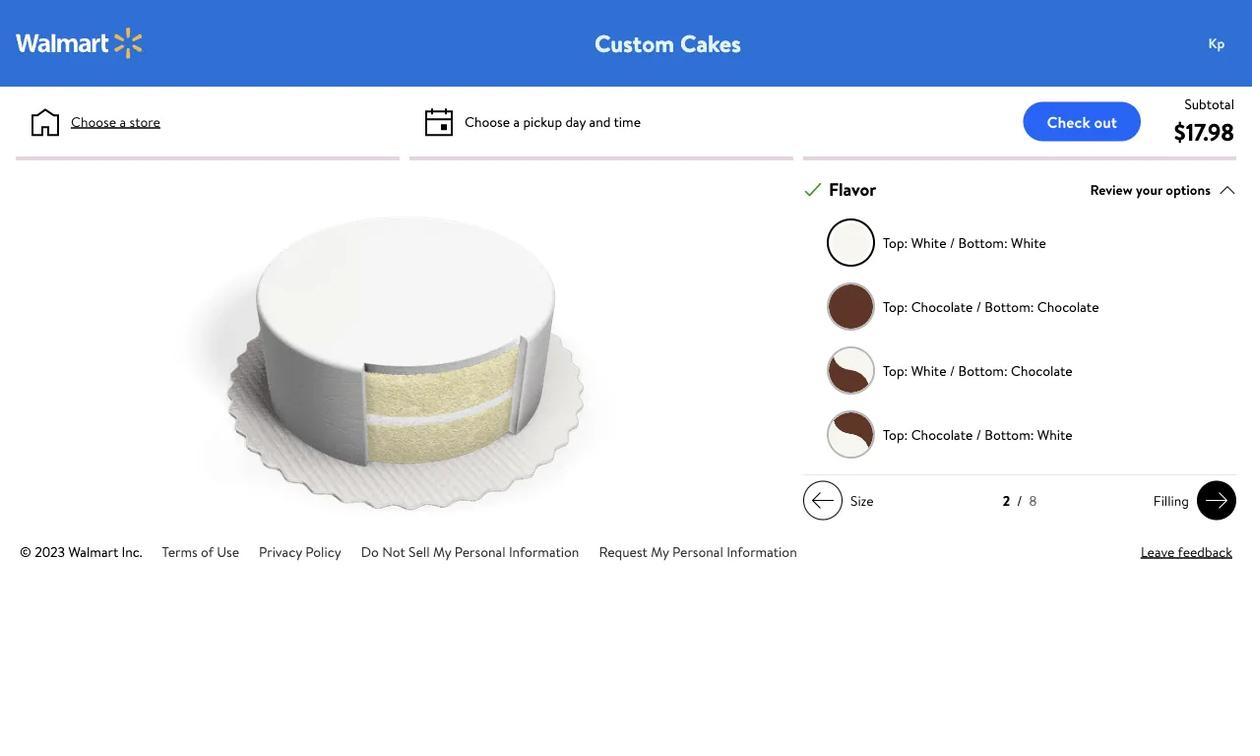 Task type: describe. For each thing, give the bounding box(es) containing it.
top: for top: chocolate / bottom: white
[[883, 425, 908, 444]]

choose for choose a pickup day and time
[[465, 112, 510, 131]]

2023
[[35, 542, 65, 562]]

privacy
[[259, 542, 302, 562]]

choose a pickup day and time
[[465, 112, 641, 131]]

leave feedback
[[1141, 542, 1233, 562]]

use
[[217, 542, 239, 562]]

do not sell my personal information
[[361, 542, 580, 562]]

out
[[1095, 111, 1118, 132]]

choose a store link
[[71, 111, 160, 132]]

privacy policy link
[[259, 542, 341, 562]]

leave feedback button
[[1141, 542, 1233, 563]]

store
[[129, 112, 160, 131]]

size
[[851, 491, 874, 510]]

review your options link
[[1091, 176, 1237, 203]]

cakes
[[680, 27, 742, 60]]

a for pickup
[[514, 112, 520, 131]]

walmart
[[68, 542, 118, 562]]

/ for top: white / bottom: white
[[950, 233, 956, 252]]

top: chocolate / bottom: white
[[883, 425, 1073, 444]]

terms of use link
[[162, 542, 239, 562]]

terms of use
[[162, 542, 239, 562]]

top: for top: white / bottom: chocolate
[[883, 361, 908, 380]]

check out
[[1047, 111, 1118, 132]]

icon for continue arrow image inside filling link
[[1206, 489, 1229, 513]]

custom
[[595, 27, 675, 60]]

not
[[382, 542, 405, 562]]

1 information from the left
[[509, 542, 580, 562]]

/ for top: chocolate / bottom: white
[[977, 425, 982, 444]]

top: for top: white / bottom: white
[[883, 233, 908, 252]]

$17.98
[[1175, 115, 1235, 148]]

/ right 2
[[1018, 492, 1023, 511]]

2
[[1003, 492, 1011, 511]]

custom cakes
[[595, 27, 742, 60]]

©
[[20, 542, 31, 562]]

check out button
[[1024, 102, 1142, 141]]



Task type: locate. For each thing, give the bounding box(es) containing it.
1 horizontal spatial personal
[[673, 542, 724, 562]]

filling link
[[1146, 481, 1237, 521]]

a
[[120, 112, 126, 131], [514, 112, 520, 131]]

1 top: from the top
[[883, 233, 908, 252]]

inc.
[[122, 542, 142, 562]]

1 horizontal spatial information
[[727, 542, 797, 562]]

/ for top: white / bottom: chocolate
[[950, 361, 956, 380]]

pickup
[[523, 112, 562, 131]]

1 choose from the left
[[71, 112, 116, 131]]

top: white / bottom: chocolate
[[883, 361, 1073, 380]]

choose left pickup at the top left of the page
[[465, 112, 510, 131]]

1 horizontal spatial my
[[651, 542, 669, 562]]

personal right 'sell'
[[455, 542, 506, 562]]

2 information from the left
[[727, 542, 797, 562]]

icon for continue arrow image inside the size link
[[812, 489, 835, 513]]

1 icon for continue arrow image from the left
[[812, 489, 835, 513]]

back to walmart.com image
[[16, 28, 144, 59]]

1 horizontal spatial icon for continue arrow image
[[1206, 489, 1229, 513]]

filling
[[1154, 491, 1190, 510]]

/ up top: chocolate / bottom: white
[[950, 361, 956, 380]]

/ up the top: chocolate / bottom: chocolate
[[950, 233, 956, 252]]

review your options element
[[1091, 179, 1211, 200]]

3 top: from the top
[[883, 361, 908, 380]]

my
[[433, 542, 451, 562], [651, 542, 669, 562]]

bottom: for top: chocolate / bottom: chocolate
[[985, 297, 1035, 316]]

1 horizontal spatial choose
[[465, 112, 510, 131]]

0 horizontal spatial a
[[120, 112, 126, 131]]

kp button
[[1198, 24, 1253, 63]]

bottom: up top: chocolate / bottom: white
[[959, 361, 1008, 380]]

bottom: for top: white / bottom: chocolate
[[959, 361, 1008, 380]]

/ down top: white / bottom: chocolate at the right
[[977, 425, 982, 444]]

ok image
[[805, 181, 822, 199]]

subtotal $17.98
[[1175, 94, 1235, 148]]

flavor
[[829, 177, 877, 202]]

2 icon for continue arrow image from the left
[[1206, 489, 1229, 513]]

1 my from the left
[[433, 542, 451, 562]]

information
[[509, 542, 580, 562], [727, 542, 797, 562]]

and
[[590, 112, 611, 131]]

kp
[[1209, 33, 1226, 53]]

/ up top: white / bottom: chocolate at the right
[[977, 297, 982, 316]]

icon for continue arrow image left size
[[812, 489, 835, 513]]

0 horizontal spatial icon for continue arrow image
[[812, 489, 835, 513]]

a left store
[[120, 112, 126, 131]]

2 top: from the top
[[883, 297, 908, 316]]

feedback
[[1179, 542, 1233, 562]]

chocolate
[[912, 297, 973, 316], [1038, 297, 1100, 316], [1012, 361, 1073, 380], [912, 425, 973, 444]]

personal
[[455, 542, 506, 562], [673, 542, 724, 562]]

bottom: up top: white / bottom: chocolate at the right
[[985, 297, 1035, 316]]

do
[[361, 542, 379, 562]]

request
[[599, 542, 648, 562]]

icon for continue arrow image right filling on the right of page
[[1206, 489, 1229, 513]]

my right 'sell'
[[433, 542, 451, 562]]

choose
[[71, 112, 116, 131], [465, 112, 510, 131]]

2 personal from the left
[[673, 542, 724, 562]]

check
[[1047, 111, 1091, 132]]

options
[[1166, 180, 1211, 199]]

bottom: for top: chocolate / bottom: white
[[985, 425, 1035, 444]]

up arrow image
[[1219, 181, 1237, 199]]

review
[[1091, 180, 1133, 199]]

size link
[[804, 481, 882, 521]]

my right request
[[651, 542, 669, 562]]

2 choose from the left
[[465, 112, 510, 131]]

0 horizontal spatial choose
[[71, 112, 116, 131]]

white
[[912, 233, 947, 252], [1012, 233, 1047, 252], [912, 361, 947, 380], [1038, 425, 1073, 444]]

subtotal
[[1185, 94, 1235, 113]]

2 / 8
[[1003, 492, 1037, 511]]

sell
[[409, 542, 430, 562]]

a left pickup at the top left of the page
[[514, 112, 520, 131]]

0 horizontal spatial personal
[[455, 542, 506, 562]]

personal right request
[[673, 542, 724, 562]]

© 2023 walmart inc.
[[20, 542, 142, 562]]

/
[[950, 233, 956, 252], [977, 297, 982, 316], [950, 361, 956, 380], [977, 425, 982, 444], [1018, 492, 1023, 511]]

terms
[[162, 542, 198, 562]]

bottom: up the top: chocolate / bottom: chocolate
[[959, 233, 1008, 252]]

8
[[1030, 492, 1037, 511]]

4 top: from the top
[[883, 425, 908, 444]]

0 horizontal spatial information
[[509, 542, 580, 562]]

review your options
[[1091, 180, 1211, 199]]

bottom:
[[959, 233, 1008, 252], [985, 297, 1035, 316], [959, 361, 1008, 380], [985, 425, 1035, 444]]

of
[[201, 542, 214, 562]]

policy
[[306, 542, 341, 562]]

top:
[[883, 233, 908, 252], [883, 297, 908, 316], [883, 361, 908, 380], [883, 425, 908, 444]]

your
[[1137, 180, 1163, 199]]

2 my from the left
[[651, 542, 669, 562]]

a for store
[[120, 112, 126, 131]]

1 horizontal spatial a
[[514, 112, 520, 131]]

0 horizontal spatial my
[[433, 542, 451, 562]]

top: for top: chocolate / bottom: chocolate
[[883, 297, 908, 316]]

icon for continue arrow image
[[812, 489, 835, 513], [1206, 489, 1229, 513]]

privacy policy
[[259, 542, 341, 562]]

1 a from the left
[[120, 112, 126, 131]]

request my personal information
[[599, 542, 797, 562]]

top: chocolate / bottom: chocolate
[[883, 297, 1100, 316]]

choose for choose a store
[[71, 112, 116, 131]]

bottom: for top: white / bottom: white
[[959, 233, 1008, 252]]

2 a from the left
[[514, 112, 520, 131]]

choose left store
[[71, 112, 116, 131]]

request my personal information link
[[599, 542, 797, 562]]

day
[[566, 112, 586, 131]]

time
[[614, 112, 641, 131]]

choose a store
[[71, 112, 160, 131]]

leave
[[1141, 542, 1175, 562]]

bottom: up 2
[[985, 425, 1035, 444]]

top: white / bottom: white
[[883, 233, 1047, 252]]

do not sell my personal information link
[[361, 542, 580, 562]]

/ for top: chocolate / bottom: chocolate
[[977, 297, 982, 316]]

1 personal from the left
[[455, 542, 506, 562]]



Task type: vqa. For each thing, say whether or not it's contained in the screenshot.
Top: associated with Top: Chocolate / Bottom: Chocolate
yes



